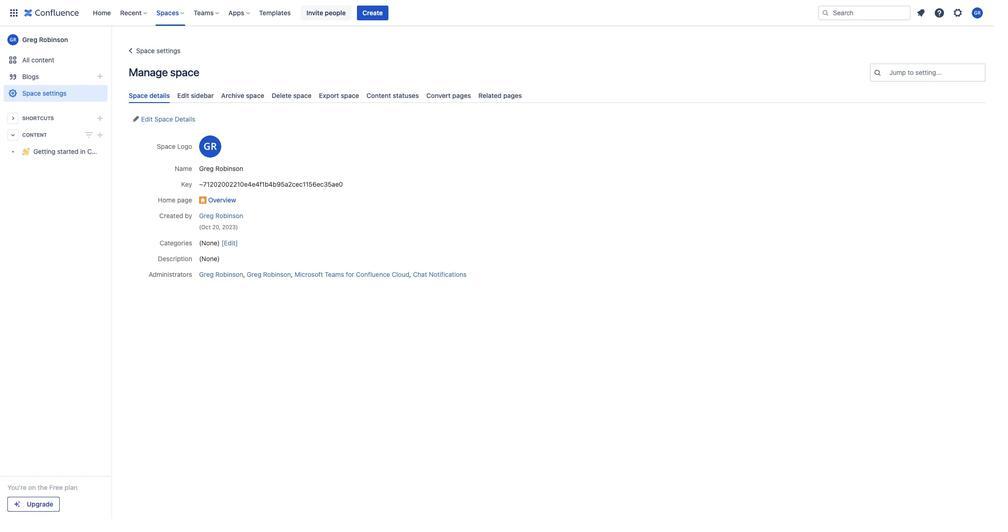 Task type: vqa. For each thing, say whether or not it's contained in the screenshot.
third page title icon from the bottom
no



Task type: describe. For each thing, give the bounding box(es) containing it.
archive space
[[221, 92, 264, 100]]

details
[[149, 92, 170, 100]]

edit space details
[[139, 115, 195, 123]]

chat
[[413, 271, 427, 279]]

created
[[159, 212, 183, 220]]

(oct
[[199, 224, 211, 231]]

created by
[[159, 212, 192, 220]]

(none) for (none) edit
[[199, 239, 220, 247]]

greg robinson link inside space element
[[4, 31, 107, 49]]

2 horizontal spatial edit
[[224, 239, 235, 247]]

all
[[22, 56, 30, 64]]

greg robinson link left microsoft
[[247, 271, 291, 279]]

greg robinson link down (none) edit
[[199, 271, 243, 279]]

started
[[57, 148, 79, 156]]

pages for convert pages
[[452, 92, 471, 100]]

you're on the free plan
[[7, 484, 78, 492]]

overview link
[[208, 196, 236, 204]]

create link
[[357, 5, 388, 20]]

cloud
[[392, 271, 409, 279]]

spaces
[[156, 9, 179, 16]]

you're
[[7, 484, 27, 492]]

confluence inside space element
[[87, 148, 121, 156]]

edit space details link
[[132, 115, 195, 123]]

details
[[175, 115, 195, 123]]

statuses
[[393, 92, 419, 100]]

teams button
[[191, 5, 223, 20]]

upgrade button
[[8, 498, 59, 512]]

space for manage space
[[170, 66, 199, 79]]

delete space
[[272, 92, 312, 100]]

help icon image
[[934, 7, 945, 18]]

administrators
[[149, 271, 192, 279]]

related pages link
[[475, 88, 526, 103]]

delete
[[272, 92, 292, 100]]

your profile and preferences image
[[972, 7, 983, 18]]

upgrade
[[27, 501, 53, 509]]

20,
[[212, 224, 221, 231]]

export space link
[[315, 88, 363, 103]]

search image
[[822, 9, 829, 16]]

~71202002210e4e4f1b4b95a2cec1156ec35ae0
[[199, 181, 343, 189]]

1 vertical spatial confluence
[[356, 271, 390, 279]]

all content
[[22, 56, 54, 64]]

export
[[319, 92, 339, 100]]

content for content statuses
[[367, 92, 391, 100]]

invite
[[306, 9, 323, 16]]

space for export space
[[341, 92, 359, 100]]

add shortcut image
[[94, 113, 106, 124]]

global element
[[6, 0, 816, 26]]

people
[[325, 9, 346, 16]]

plan
[[64, 484, 78, 492]]

edit for edit sidebar
[[177, 92, 189, 100]]

content
[[31, 56, 54, 64]]

by
[[185, 212, 192, 220]]

0 vertical spatial space settings
[[136, 47, 181, 55]]

greg robinson (oct 20, 2023)
[[199, 212, 243, 231]]

recent
[[120, 9, 142, 16]]

overview
[[208, 196, 236, 204]]

delete space link
[[268, 88, 315, 103]]

apps
[[228, 9, 244, 16]]

home for home page
[[158, 196, 175, 204]]

categories
[[160, 239, 192, 247]]

edit image
[[132, 116, 139, 123]]

getting started in confluence
[[33, 148, 121, 156]]

Search settings text field
[[889, 68, 891, 77]]

space logo
[[157, 143, 192, 151]]

change view image
[[83, 130, 94, 141]]

collapse sidebar image
[[101, 31, 121, 49]]

3 , from the left
[[409, 271, 411, 279]]

greg robinson , greg robinson , microsoft teams for confluence cloud , chat notifications
[[199, 271, 467, 279]]

in
[[80, 148, 86, 156]]

greg inside "greg robinson (oct 20, 2023)"
[[199, 212, 214, 220]]

the
[[38, 484, 48, 492]]

(none) for (none)
[[199, 255, 220, 263]]

logo
[[177, 143, 192, 151]]

premium image
[[13, 501, 21, 509]]

space logo image
[[199, 136, 221, 158]]

description
[[158, 255, 192, 263]]

create
[[362, 9, 383, 16]]

space details link
[[125, 88, 174, 103]]

getting
[[33, 148, 55, 156]]

settings icon image
[[952, 7, 964, 18]]

greg robinson link up 20,
[[199, 212, 243, 220]]

home for home
[[93, 9, 111, 16]]

edit link
[[222, 239, 238, 247]]

1 horizontal spatial settings
[[157, 47, 181, 55]]

for
[[346, 271, 354, 279]]

all content link
[[4, 52, 107, 69]]



Task type: locate. For each thing, give the bounding box(es) containing it.
robinson up 2023)
[[215, 212, 243, 220]]

greg robinson link
[[4, 31, 107, 49], [199, 212, 243, 220], [199, 271, 243, 279], [247, 271, 291, 279]]

greg inside space element
[[22, 36, 37, 44]]

robinson down edit link
[[215, 271, 243, 279]]

space inside 'link'
[[341, 92, 359, 100]]

greg robinson inside space element
[[22, 36, 68, 44]]

greg robinson link up all content link
[[4, 31, 107, 49]]

notification icon image
[[915, 7, 926, 18]]

blogs
[[22, 73, 39, 81]]

2 , from the left
[[291, 271, 293, 279]]

0 vertical spatial teams
[[194, 9, 214, 16]]

content left statuses in the top left of the page
[[367, 92, 391, 100]]

1 vertical spatial settings
[[43, 89, 67, 97]]

0 horizontal spatial confluence
[[87, 148, 121, 156]]

robinson inside "greg robinson (oct 20, 2023)"
[[215, 212, 243, 220]]

space right export
[[341, 92, 359, 100]]

teams inside teams dropdown button
[[194, 9, 214, 16]]

content down shortcuts
[[22, 132, 47, 138]]

space settings link up "manage"
[[125, 45, 181, 56]]

edit inside tab list
[[177, 92, 189, 100]]

content inside content statuses link
[[367, 92, 391, 100]]

1 horizontal spatial home
[[158, 196, 175, 204]]

0 horizontal spatial space settings
[[22, 89, 67, 97]]

0 vertical spatial edit
[[177, 92, 189, 100]]

edit left sidebar
[[177, 92, 189, 100]]

on
[[28, 484, 36, 492]]

page
[[177, 196, 192, 204]]

1 , from the left
[[243, 271, 245, 279]]

pages right the related
[[503, 92, 522, 100]]

getting started in confluence link
[[4, 144, 121, 160]]

space settings
[[136, 47, 181, 55], [22, 89, 67, 97]]

space
[[170, 66, 199, 79], [246, 92, 264, 100], [293, 92, 312, 100], [341, 92, 359, 100]]

settings
[[157, 47, 181, 55], [43, 89, 67, 97]]

setting...
[[916, 69, 942, 76]]

(none) edit
[[199, 239, 235, 247]]

pages for related pages
[[503, 92, 522, 100]]

related
[[478, 92, 502, 100]]

appswitcher icon image
[[8, 7, 19, 18]]

archive
[[221, 92, 244, 100]]

space up the edit sidebar
[[170, 66, 199, 79]]

2 pages from the left
[[503, 92, 522, 100]]

0 vertical spatial settings
[[157, 47, 181, 55]]

robinson inside space element
[[39, 36, 68, 44]]

edit for edit space details
[[141, 115, 153, 123]]

0 horizontal spatial ,
[[243, 271, 245, 279]]

0 horizontal spatial settings
[[43, 89, 67, 97]]

banner
[[0, 0, 994, 26]]

shortcuts button
[[4, 110, 107, 127]]

greg robinson up content
[[22, 36, 68, 44]]

teams left for
[[325, 271, 344, 279]]

to
[[908, 69, 914, 76]]

edit sidebar
[[177, 92, 214, 100]]

robinson down space logo
[[215, 165, 243, 173]]

home up 'collapse sidebar' image
[[93, 9, 111, 16]]

jump
[[889, 69, 906, 76]]

shortcuts
[[22, 116, 54, 121]]

settings down the 'blogs' 'link'
[[43, 89, 67, 97]]

banner containing home
[[0, 0, 994, 26]]

convert
[[426, 92, 451, 100]]

edit
[[177, 92, 189, 100], [141, 115, 153, 123], [224, 239, 235, 247]]

home
[[93, 9, 111, 16], [158, 196, 175, 204]]

0 vertical spatial home
[[93, 9, 111, 16]]

1 horizontal spatial teams
[[325, 271, 344, 279]]

space right the delete
[[293, 92, 312, 100]]

export space
[[319, 92, 359, 100]]

home page
[[158, 196, 192, 204]]

1 vertical spatial content
[[22, 132, 47, 138]]

1 vertical spatial edit
[[141, 115, 153, 123]]

teams left the apps
[[194, 9, 214, 16]]

space settings down the 'blogs' 'link'
[[22, 89, 67, 97]]

notifications
[[429, 271, 467, 279]]

1 vertical spatial space settings
[[22, 89, 67, 97]]

convert pages
[[426, 92, 471, 100]]

confluence right for
[[356, 271, 390, 279]]

1 pages from the left
[[452, 92, 471, 100]]

tab list containing space details
[[125, 88, 989, 103]]

0 vertical spatial content
[[367, 92, 391, 100]]

manage
[[129, 66, 168, 79]]

1 vertical spatial greg robinson
[[199, 165, 243, 173]]

templates
[[259, 9, 291, 16]]

Search field
[[818, 5, 911, 20]]

(none)
[[199, 239, 220, 247], [199, 255, 220, 263]]

robinson
[[39, 36, 68, 44], [215, 165, 243, 173], [215, 212, 243, 220], [215, 271, 243, 279], [263, 271, 291, 279]]

create a blog image
[[94, 71, 106, 82]]

greg robinson
[[22, 36, 68, 44], [199, 165, 243, 173]]

0 horizontal spatial edit
[[141, 115, 153, 123]]

pages
[[452, 92, 471, 100], [503, 92, 522, 100]]

(none) down (none) edit
[[199, 255, 220, 263]]

blogs link
[[4, 69, 107, 85]]

1 horizontal spatial content
[[367, 92, 391, 100]]

spaces button
[[154, 5, 188, 20]]

key
[[181, 181, 192, 189]]

1 vertical spatial space settings link
[[4, 85, 107, 102]]

confluence image
[[24, 7, 79, 18], [24, 7, 79, 18]]

1 vertical spatial teams
[[325, 271, 344, 279]]

1 (none) from the top
[[199, 239, 220, 247]]

0 horizontal spatial content
[[22, 132, 47, 138]]

space settings link up shortcuts dropdown button
[[4, 85, 107, 102]]

space settings link
[[125, 45, 181, 56], [4, 85, 107, 102]]

robinson up all content link
[[39, 36, 68, 44]]

content inside content dropdown button
[[22, 132, 47, 138]]

1 horizontal spatial greg robinson
[[199, 165, 243, 173]]

tab list
[[125, 88, 989, 103]]

greg robinson down space logo
[[199, 165, 243, 173]]

space element
[[0, 26, 121, 520]]

0 horizontal spatial pages
[[452, 92, 471, 100]]

space settings inside space element
[[22, 89, 67, 97]]

teams
[[194, 9, 214, 16], [325, 271, 344, 279]]

1 horizontal spatial pages
[[503, 92, 522, 100]]

apps button
[[226, 5, 254, 20]]

space for delete space
[[293, 92, 312, 100]]

,
[[243, 271, 245, 279], [291, 271, 293, 279], [409, 271, 411, 279]]

space right the 'archive'
[[246, 92, 264, 100]]

settings inside space element
[[43, 89, 67, 97]]

0 horizontal spatial home
[[93, 9, 111, 16]]

greg
[[22, 36, 37, 44], [199, 165, 214, 173], [199, 212, 214, 220], [199, 271, 214, 279], [247, 271, 261, 279]]

0 horizontal spatial greg robinson
[[22, 36, 68, 44]]

create a page image
[[94, 130, 106, 141]]

2 (none) from the top
[[199, 255, 220, 263]]

sidebar
[[191, 92, 214, 100]]

microsoft
[[295, 271, 323, 279]]

2 vertical spatial edit
[[224, 239, 235, 247]]

free
[[49, 484, 63, 492]]

space details
[[129, 92, 170, 100]]

content button
[[4, 127, 107, 144]]

space for archive space
[[246, 92, 264, 100]]

1 horizontal spatial space settings link
[[125, 45, 181, 56]]

edit right edit icon
[[141, 115, 153, 123]]

0 vertical spatial greg robinson
[[22, 36, 68, 44]]

1 horizontal spatial space settings
[[136, 47, 181, 55]]

1 horizontal spatial edit
[[177, 92, 189, 100]]

1 vertical spatial (none)
[[199, 255, 220, 263]]

content statuses link
[[363, 88, 423, 103]]

0 vertical spatial (none)
[[199, 239, 220, 247]]

jump to setting...
[[889, 69, 942, 76]]

related pages
[[478, 92, 522, 100]]

recent button
[[117, 5, 151, 20]]

home inside global 'element'
[[93, 9, 111, 16]]

0 horizontal spatial space settings link
[[4, 85, 107, 102]]

confluence down create a page image
[[87, 148, 121, 156]]

edit down 2023)
[[224, 239, 235, 247]]

content for content
[[22, 132, 47, 138]]

content
[[367, 92, 391, 100], [22, 132, 47, 138]]

invite people
[[306, 9, 346, 16]]

microsoft teams for confluence cloud link
[[295, 271, 409, 279]]

1 horizontal spatial ,
[[291, 271, 293, 279]]

confluence
[[87, 148, 121, 156], [356, 271, 390, 279]]

space
[[136, 47, 155, 55], [22, 89, 41, 97], [129, 92, 148, 100], [154, 115, 173, 123], [157, 143, 176, 151]]

name
[[175, 165, 192, 173]]

invite people button
[[301, 5, 351, 20]]

robinson left microsoft
[[263, 271, 291, 279]]

archive space link
[[217, 88, 268, 103]]

manage space
[[129, 66, 199, 79]]

home up created
[[158, 196, 175, 204]]

templates link
[[256, 5, 294, 20]]

home link
[[90, 5, 114, 20]]

1 vertical spatial home
[[158, 196, 175, 204]]

convert pages link
[[423, 88, 475, 103]]

content statuses
[[367, 92, 419, 100]]

0 vertical spatial space settings link
[[125, 45, 181, 56]]

2023)
[[222, 224, 238, 231]]

pages right "convert"
[[452, 92, 471, 100]]

settings up the manage space
[[157, 47, 181, 55]]

chat notifications link
[[413, 271, 467, 279]]

space settings up the manage space
[[136, 47, 181, 55]]

0 horizontal spatial teams
[[194, 9, 214, 16]]

(none) down the (oct at top
[[199, 239, 220, 247]]

2 horizontal spatial ,
[[409, 271, 411, 279]]

edit sidebar link
[[174, 88, 217, 103]]

1 horizontal spatial confluence
[[356, 271, 390, 279]]

0 vertical spatial confluence
[[87, 148, 121, 156]]



